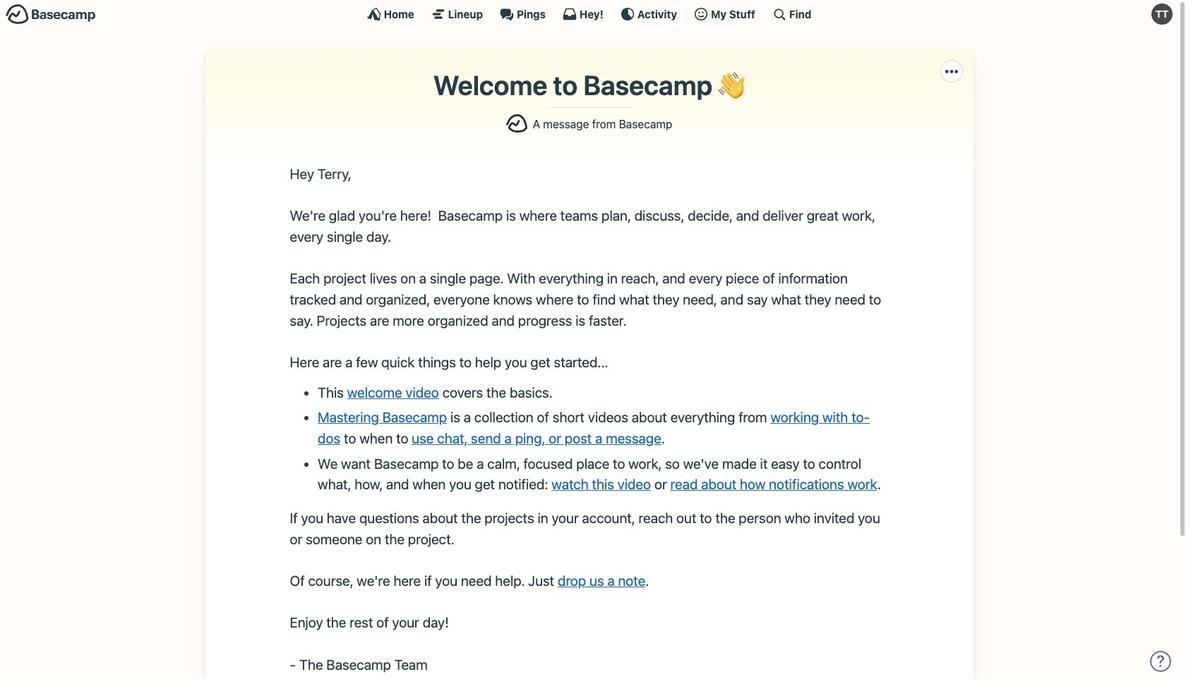 Task type: describe. For each thing, give the bounding box(es) containing it.
terry turtle image
[[1152, 4, 1173, 25]]

main element
[[0, 0, 1178, 28]]



Task type: locate. For each thing, give the bounding box(es) containing it.
keyboard shortcut: ⌘ + / image
[[772, 7, 786, 21]]

switch accounts image
[[6, 4, 96, 25]]



